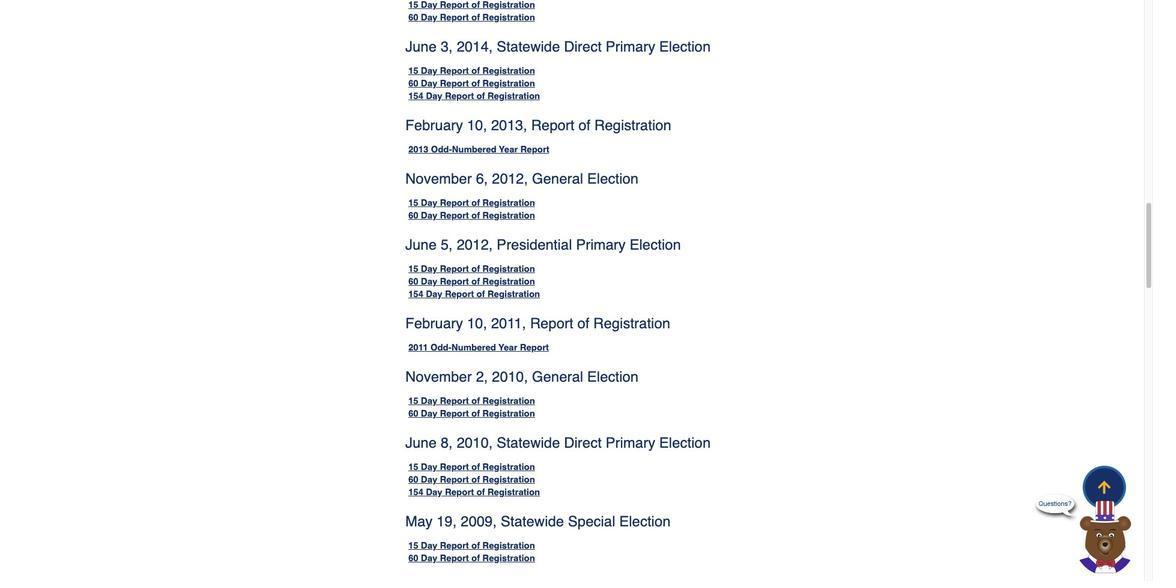 Task type: locate. For each thing, give the bounding box(es) containing it.
15 day report of registration 60 day report of registration down the 6,
[[408, 197, 535, 220]]

15 day report of registration link down 8,
[[408, 462, 535, 472]]

0 vertical spatial year
[[499, 144, 518, 154]]

2 vertical spatial 154 day report of registration link
[[408, 487, 540, 497]]

2 june from the top
[[405, 236, 437, 253]]

direct for 2014,
[[564, 38, 602, 55]]

60 day report of registration link for third 15 day report of registration link
[[408, 276, 535, 286]]

2 general from the top
[[532, 369, 583, 385]]

0 vertical spatial 154
[[408, 91, 423, 101]]

may
[[405, 513, 433, 530]]

1 vertical spatial february
[[405, 315, 463, 332]]

numbered
[[452, 144, 496, 154], [451, 342, 496, 352]]

1 general from the top
[[532, 170, 583, 187]]

2 vertical spatial june
[[405, 435, 437, 451]]

60 day report of registration link up 2014,
[[408, 12, 535, 22]]

2 direct from the top
[[564, 435, 602, 451]]

november for november 6, 2012, general election
[[405, 170, 472, 187]]

2 vertical spatial statewide
[[501, 513, 564, 530]]

0 vertical spatial 10,
[[467, 117, 487, 134]]

november 6, 2012, general election
[[405, 170, 638, 187]]

3 15 day report of registration 60 day report of registration from the top
[[408, 540, 535, 563]]

2 vertical spatial 15 day report of registration 60 day report of registration
[[408, 540, 535, 563]]

february up '2011'
[[405, 315, 463, 332]]

15 day report of registration link down 2009, at the bottom of the page
[[408, 540, 535, 551]]

0 vertical spatial november
[[405, 170, 472, 187]]

primary
[[606, 38, 655, 55], [576, 236, 626, 253], [606, 435, 655, 451]]

1 vertical spatial year
[[498, 342, 517, 352]]

1 vertical spatial statewide
[[497, 435, 560, 451]]

15
[[408, 65, 418, 76], [408, 197, 418, 208], [408, 264, 418, 274], [408, 396, 418, 406], [408, 462, 418, 472], [408, 540, 418, 551]]

15 day report of registration 60 day report of registration 154 day report of registration down 2014,
[[408, 65, 540, 101]]

6 60 day report of registration link from the top
[[408, 474, 535, 485]]

1 february from the top
[[405, 117, 463, 134]]

10,
[[467, 117, 487, 134], [467, 315, 487, 332]]

0 vertical spatial 15 day report of registration 60 day report of registration 154 day report of registration
[[408, 65, 540, 101]]

1 vertical spatial direct
[[564, 435, 602, 451]]

1 vertical spatial 154
[[408, 289, 423, 299]]

1 vertical spatial 154 day report of registration link
[[408, 289, 540, 299]]

60 day report of registration link down '2,'
[[408, 408, 535, 418]]

60 day report of registration link down the 5,
[[408, 276, 535, 286]]

10, up '2013 odd-numbered year report' "link"
[[467, 117, 487, 134]]

1 vertical spatial odd-
[[430, 342, 451, 352]]

15 day report of registration 60 day report of registration 154 day report of registration
[[408, 65, 540, 101], [408, 264, 540, 299], [408, 462, 540, 497]]

60 day report of registration link down 2014,
[[408, 78, 535, 88]]

odd- right 2013
[[431, 144, 452, 154]]

1 154 from the top
[[408, 91, 423, 101]]

odd- for 2013
[[431, 144, 452, 154]]

numbered for 2011
[[451, 342, 496, 352]]

year down 2013,
[[499, 144, 518, 154]]

15 day report of registration 60 day report of registration 154 day report of registration down the 5,
[[408, 264, 540, 299]]

2 15 day report of registration 60 day report of registration 154 day report of registration from the top
[[408, 264, 540, 299]]

154
[[408, 91, 423, 101], [408, 289, 423, 299], [408, 487, 423, 497]]

2 15 day report of registration 60 day report of registration from the top
[[408, 396, 535, 418]]

2011
[[408, 342, 428, 352]]

february
[[405, 117, 463, 134], [405, 315, 463, 332]]

registration
[[482, 12, 535, 22], [482, 65, 535, 76], [482, 78, 535, 88], [487, 91, 540, 101], [594, 117, 671, 134], [482, 197, 535, 208], [482, 210, 535, 220], [482, 264, 535, 274], [482, 276, 535, 286], [487, 289, 540, 299], [593, 315, 670, 332], [482, 396, 535, 406], [482, 408, 535, 418], [482, 462, 535, 472], [482, 474, 535, 485], [487, 487, 540, 497], [482, 540, 535, 551], [482, 553, 535, 563]]

15 day report of registration 60 day report of registration for 4th 15 day report of registration link from the top of the page's 60 day report of registration link
[[408, 396, 535, 418]]

3 june from the top
[[405, 435, 437, 451]]

0 vertical spatial odd-
[[431, 144, 452, 154]]

numbered up '2,'
[[451, 342, 496, 352]]

3 60 day report of registration link from the top
[[408, 210, 535, 220]]

7 60 from the top
[[408, 553, 418, 563]]

1 vertical spatial 15 day report of registration 60 day report of registration 154 day report of registration
[[408, 264, 540, 299]]

0 vertical spatial 2010,
[[492, 369, 528, 385]]

direct
[[564, 38, 602, 55], [564, 435, 602, 451]]

15 day report of registration 60 day report of registration down 2009, at the bottom of the page
[[408, 540, 535, 563]]

15 day report of registration link down '2,'
[[408, 396, 535, 406]]

november 2, 2010, general election
[[405, 369, 638, 385]]

june left 3,
[[405, 38, 437, 55]]

1 vertical spatial november
[[405, 369, 472, 385]]

2,
[[476, 369, 488, 385]]

odd- right '2011'
[[430, 342, 451, 352]]

19,
[[437, 513, 457, 530]]

general for 2010,
[[532, 369, 583, 385]]

1 15 day report of registration 60 day report of registration from the top
[[408, 197, 535, 220]]

60 day report of registration link
[[408, 12, 535, 22], [408, 78, 535, 88], [408, 210, 535, 220], [408, 276, 535, 286], [408, 408, 535, 418], [408, 474, 535, 485], [408, 553, 535, 563]]

60 day report of registration link down the 6,
[[408, 210, 535, 220]]

15 day report of registration 60 day report of registration
[[408, 197, 535, 220], [408, 396, 535, 418], [408, 540, 535, 563]]

1 15 day report of registration link from the top
[[408, 65, 535, 76]]

3 154 from the top
[[408, 487, 423, 497]]

2 february from the top
[[405, 315, 463, 332]]

general down "february 10, 2013, report of registration"
[[532, 170, 583, 187]]

154 up may
[[408, 487, 423, 497]]

4 60 day report of registration link from the top
[[408, 276, 535, 286]]

2013 odd-numbered year report link
[[408, 144, 549, 154]]

election
[[659, 38, 711, 55], [587, 170, 638, 187], [630, 236, 681, 253], [587, 369, 638, 385], [659, 435, 711, 451], [619, 513, 671, 530]]

1 june from the top
[[405, 38, 437, 55]]

1 direct from the top
[[564, 38, 602, 55]]

6,
[[476, 170, 488, 187]]

15 day report of registration 60 day report of registration 154 day report of registration up 2009, at the bottom of the page
[[408, 462, 540, 497]]

2011 odd-numbered year report link
[[408, 342, 549, 352]]

154 day report of registration link up 2009, at the bottom of the page
[[408, 487, 540, 497]]

1 15 from the top
[[408, 65, 418, 76]]

10, up 2011 odd-numbered year report link
[[467, 315, 487, 332]]

june left 8,
[[405, 435, 437, 451]]

0 vertical spatial numbered
[[452, 144, 496, 154]]

60 day report of registration link down 2009, at the bottom of the page
[[408, 553, 535, 563]]

1 15 day report of registration 60 day report of registration 154 day report of registration from the top
[[408, 65, 540, 101]]

154 for 2nd 154 day report of registration link from the bottom of the page
[[408, 289, 423, 299]]

report
[[440, 12, 469, 22], [440, 65, 469, 76], [440, 78, 469, 88], [445, 91, 474, 101], [531, 117, 574, 134], [520, 144, 549, 154], [440, 197, 469, 208], [440, 210, 469, 220], [440, 264, 469, 274], [440, 276, 469, 286], [445, 289, 474, 299], [530, 315, 573, 332], [520, 342, 549, 352], [440, 396, 469, 406], [440, 408, 469, 418], [440, 462, 469, 472], [440, 474, 469, 485], [445, 487, 474, 497], [440, 540, 469, 551], [440, 553, 469, 563]]

0 vertical spatial 154 day report of registration link
[[408, 91, 540, 101]]

0 vertical spatial statewide
[[497, 38, 560, 55]]

2 vertical spatial 154
[[408, 487, 423, 497]]

1 november from the top
[[405, 170, 472, 187]]

15 day report of registration 60 day report of registration for sixth 15 day report of registration link from the top's 60 day report of registration link
[[408, 540, 535, 563]]

60 day report of registration link for 4th 15 day report of registration link from the top of the page
[[408, 408, 535, 418]]

2010, right 8,
[[457, 435, 493, 451]]

0 vertical spatial direct
[[564, 38, 602, 55]]

1 vertical spatial 10,
[[467, 315, 487, 332]]

2012, right the 5,
[[457, 236, 493, 253]]

15 day report of registration link
[[408, 65, 535, 76], [408, 197, 535, 208], [408, 264, 535, 274], [408, 396, 535, 406], [408, 462, 535, 472], [408, 540, 535, 551]]

november down '2011'
[[405, 369, 472, 385]]

june for june 5, 2012, presidential primary election
[[405, 236, 437, 253]]

february up 2013
[[405, 117, 463, 134]]

4 60 from the top
[[408, 276, 418, 286]]

60 day report of registration link for 5th 15 day report of registration link
[[408, 474, 535, 485]]

3 15 from the top
[[408, 264, 418, 274]]

0 vertical spatial general
[[532, 170, 583, 187]]

2 10, from the top
[[467, 315, 487, 332]]

15 day report of registration link down 2014,
[[408, 65, 535, 76]]

february for february 10, 2011, report of registration
[[405, 315, 463, 332]]

general down february 10, 2011, report of registration
[[532, 369, 583, 385]]

statewide for 2009,
[[501, 513, 564, 530]]

154 day report of registration link up 2013,
[[408, 91, 540, 101]]

2013,
[[491, 117, 527, 134]]

2010,
[[492, 369, 528, 385], [457, 435, 493, 451]]

odd-
[[431, 144, 452, 154], [430, 342, 451, 352]]

0 vertical spatial june
[[405, 38, 437, 55]]

odd- for 2011
[[430, 342, 451, 352]]

1 vertical spatial 15 day report of registration 60 day report of registration
[[408, 396, 535, 418]]

4 15 day report of registration link from the top
[[408, 396, 535, 406]]

60 day report of registration link up 2009, at the bottom of the page
[[408, 474, 535, 485]]

1 vertical spatial general
[[532, 369, 583, 385]]

5 60 day report of registration link from the top
[[408, 408, 535, 418]]

60 day report of registration link for sixth 15 day report of registration link from the top
[[408, 553, 535, 563]]

1 154 day report of registration link from the top
[[408, 91, 540, 101]]

3 15 day report of registration 60 day report of registration 154 day report of registration from the top
[[408, 462, 540, 497]]

6 15 from the top
[[408, 540, 418, 551]]

direct for 2010,
[[564, 435, 602, 451]]

0 vertical spatial 15 day report of registration 60 day report of registration
[[408, 197, 535, 220]]

2012,
[[492, 170, 528, 187], [457, 236, 493, 253]]

statewide
[[497, 38, 560, 55], [497, 435, 560, 451], [501, 513, 564, 530]]

february 10, 2011, report of registration
[[405, 315, 670, 332]]

june 3, 2014, statewide direct primary election
[[405, 38, 711, 55]]

15 day report of registration link down the 5,
[[408, 264, 535, 274]]

1 10, from the top
[[467, 117, 487, 134]]

1 vertical spatial numbered
[[451, 342, 496, 352]]

154 day report of registration link
[[408, 91, 540, 101], [408, 289, 540, 299], [408, 487, 540, 497]]

june for june 8, 2010, statewide direct primary election
[[405, 435, 437, 451]]

year
[[499, 144, 518, 154], [498, 342, 517, 352]]

0 vertical spatial 2012,
[[492, 170, 528, 187]]

november down 2013
[[405, 170, 472, 187]]

2012, right the 6,
[[492, 170, 528, 187]]

15 day report of registration link down the 6,
[[408, 197, 535, 208]]

questions? ask me. image
[[1036, 488, 1074, 527]]

2010, right '2,'
[[492, 369, 528, 385]]

5,
[[441, 236, 453, 253]]

1 vertical spatial primary
[[576, 236, 626, 253]]

november
[[405, 170, 472, 187], [405, 369, 472, 385]]

60 day report of registration link for 1st 15 day report of registration link from the top of the page
[[408, 78, 535, 88]]

day
[[421, 12, 437, 22], [421, 65, 437, 76], [421, 78, 437, 88], [426, 91, 442, 101], [421, 197, 437, 208], [421, 210, 437, 220], [421, 264, 437, 274], [421, 276, 437, 286], [426, 289, 442, 299], [421, 396, 437, 406], [421, 408, 437, 418], [421, 462, 437, 472], [421, 474, 437, 485], [426, 487, 442, 497], [421, 540, 437, 551], [421, 553, 437, 563]]

year down 2011,
[[498, 342, 517, 352]]

5 15 from the top
[[408, 462, 418, 472]]

numbered up the 6,
[[452, 144, 496, 154]]

1 vertical spatial june
[[405, 236, 437, 253]]

of
[[471, 12, 480, 22], [471, 65, 480, 76], [471, 78, 480, 88], [476, 91, 485, 101], [578, 117, 590, 134], [471, 197, 480, 208], [471, 210, 480, 220], [471, 264, 480, 274], [471, 276, 480, 286], [476, 289, 485, 299], [577, 315, 589, 332], [471, 396, 480, 406], [471, 408, 480, 418], [471, 462, 480, 472], [471, 474, 480, 485], [476, 487, 485, 497], [471, 540, 480, 551], [471, 553, 480, 563]]

2 vertical spatial primary
[[606, 435, 655, 451]]

june left the 5,
[[405, 236, 437, 253]]

general
[[532, 170, 583, 187], [532, 369, 583, 385]]

1 vertical spatial 2010,
[[457, 435, 493, 451]]

1 vertical spatial 2012,
[[457, 236, 493, 253]]

2 vertical spatial 15 day report of registration 60 day report of registration 154 day report of registration
[[408, 462, 540, 497]]

60 day report of registration link for 2nd 15 day report of registration link from the top of the page
[[408, 210, 535, 220]]

2 november from the top
[[405, 369, 472, 385]]

154 up '2011'
[[408, 289, 423, 299]]

june
[[405, 38, 437, 55], [405, 236, 437, 253], [405, 435, 437, 451]]

60
[[408, 12, 418, 22], [408, 78, 418, 88], [408, 210, 418, 220], [408, 276, 418, 286], [408, 408, 418, 418], [408, 474, 418, 485], [408, 553, 418, 563]]

154 up 2013
[[408, 91, 423, 101]]

0 vertical spatial february
[[405, 117, 463, 134]]

15 day report of registration 60 day report of registration down '2,'
[[408, 396, 535, 418]]

7 60 day report of registration link from the top
[[408, 553, 535, 563]]

15 day report of registration 60 day report of registration for 60 day report of registration link corresponding to 2nd 15 day report of registration link from the top of the page
[[408, 197, 535, 220]]

154 day report of registration link up 2011,
[[408, 289, 540, 299]]

0 vertical spatial primary
[[606, 38, 655, 55]]

2 154 from the top
[[408, 289, 423, 299]]

2 60 day report of registration link from the top
[[408, 78, 535, 88]]



Task type: vqa. For each thing, say whether or not it's contained in the screenshot.
the rightmost Education
no



Task type: describe. For each thing, give the bounding box(es) containing it.
15 day report of registration 60 day report of registration 154 day report of registration for first 154 day report of registration link from the bottom
[[408, 462, 540, 497]]

june 8, 2010, statewide direct primary election
[[405, 435, 711, 451]]

10, for 2011,
[[467, 315, 487, 332]]

june for june 3, 2014, statewide direct primary election
[[405, 38, 437, 55]]

may 19, 2009, statewide special election
[[405, 513, 671, 530]]

primary for june 8, 2010, statewide direct primary election
[[606, 435, 655, 451]]

primary for june 3, 2014, statewide direct primary election
[[606, 38, 655, 55]]

154 for first 154 day report of registration link from the bottom
[[408, 487, 423, 497]]

15 day report of registration 60 day report of registration 154 day report of registration for third 154 day report of registration link from the bottom
[[408, 65, 540, 101]]

year for 2013 odd-numbered year report
[[499, 144, 518, 154]]

3,
[[441, 38, 453, 55]]

2013
[[408, 144, 428, 154]]

click me to chat with sam image
[[1072, 500, 1138, 574]]

5 15 day report of registration link from the top
[[408, 462, 535, 472]]

5 60 from the top
[[408, 408, 418, 418]]

february for february 10, 2013, report of registration
[[405, 117, 463, 134]]

2 15 from the top
[[408, 197, 418, 208]]

2010, for statewide
[[457, 435, 493, 451]]

1 60 day report of registration link from the top
[[408, 12, 535, 22]]

2 154 day report of registration link from the top
[[408, 289, 540, 299]]

4 15 from the top
[[408, 396, 418, 406]]

2 15 day report of registration link from the top
[[408, 197, 535, 208]]

2011 odd-numbered year report
[[408, 342, 549, 352]]

10, for 2013,
[[467, 117, 487, 134]]

3 15 day report of registration link from the top
[[408, 264, 535, 274]]

6 15 day report of registration link from the top
[[408, 540, 535, 551]]

2014,
[[457, 38, 493, 55]]

154 for third 154 day report of registration link from the bottom
[[408, 91, 423, 101]]

june 5, 2012, presidential primary election
[[405, 236, 681, 253]]

2011,
[[491, 315, 526, 332]]

8,
[[441, 435, 453, 451]]

numbered for 2013
[[452, 144, 496, 154]]

2009,
[[461, 513, 497, 530]]

60 day report of registration
[[408, 12, 535, 22]]

presidential
[[497, 236, 572, 253]]

2 60 from the top
[[408, 78, 418, 88]]

2012, for presidential
[[457, 236, 493, 253]]

1 60 from the top
[[408, 12, 418, 22]]

6 60 from the top
[[408, 474, 418, 485]]

year for 2011 odd-numbered year report
[[498, 342, 517, 352]]

15 day report of registration 60 day report of registration 154 day report of registration for 2nd 154 day report of registration link from the bottom of the page
[[408, 264, 540, 299]]

november for november 2, 2010, general election
[[405, 369, 472, 385]]

2010, for general
[[492, 369, 528, 385]]

3 60 from the top
[[408, 210, 418, 220]]

2013 odd-numbered year report
[[408, 144, 549, 154]]

special
[[568, 513, 615, 530]]

3 154 day report of registration link from the top
[[408, 487, 540, 497]]

statewide for 2014,
[[497, 38, 560, 55]]

statewide for 2010,
[[497, 435, 560, 451]]

february 10, 2013, report of registration
[[405, 117, 671, 134]]

general for 2012,
[[532, 170, 583, 187]]

2012, for general
[[492, 170, 528, 187]]



